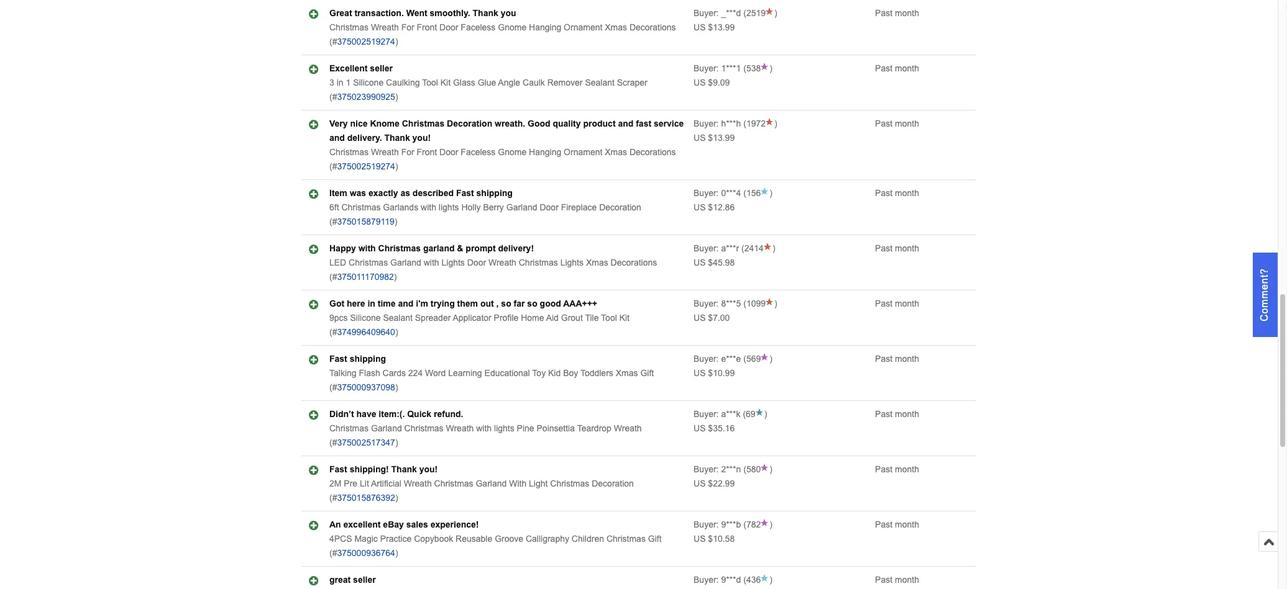 Task type: describe. For each thing, give the bounding box(es) containing it.
us $13.99 for _***d
[[694, 22, 735, 32]]

led
[[329, 258, 346, 268]]

h***h
[[721, 119, 741, 129]]

1 vertical spatial you!
[[419, 465, 438, 475]]

) right 69
[[764, 410, 767, 420]]

( 2519
[[741, 8, 766, 18]]

us for buyer: _***d
[[694, 22, 706, 32]]

a***k
[[721, 410, 741, 420]]

christmas up "375011170982 )"
[[349, 258, 388, 268]]

3 (# from the top
[[329, 162, 337, 172]]

375023990925
[[337, 92, 395, 102]]

front for smoothly.
[[417, 22, 437, 32]]

month for ( 782
[[895, 520, 919, 530]]

exactly
[[369, 188, 398, 198]]

teardrop
[[577, 424, 612, 434]]

375011170982 )
[[337, 272, 397, 282]]

door inside led christmas garland with lights door wreath christmas lights xmas decorations (#
[[467, 258, 486, 268]]

fireplace
[[561, 203, 597, 213]]

christmas up experience! on the bottom left of page
[[434, 479, 473, 489]]

word
[[425, 369, 446, 379]]

(# inside 6ft christmas garlands with lights holly berry garland door fireplace decoration (#
[[329, 217, 337, 227]]

375002517347
[[337, 438, 395, 448]]

past month for 1099
[[875, 299, 919, 309]]

tile
[[585, 313, 599, 323]]

month for ( 1099
[[895, 299, 919, 309]]

tool inside 9pcs silicone sealant spreader applicator profile home aid grout tile tool kit (#
[[601, 313, 617, 323]]

) right the '569'
[[770, 354, 772, 364]]

product
[[583, 119, 616, 129]]

2 so from the left
[[527, 299, 537, 309]]

buyer: for buyer: a***r
[[694, 244, 719, 254]]

lights inside christmas garland christmas wreath with lights pine poinsettia teardrop wreath (#
[[494, 424, 514, 434]]

refund.
[[434, 410, 463, 420]]

( 1972
[[741, 119, 766, 129]]

past for ( 1972
[[875, 119, 893, 129]]

aaa+++
[[563, 299, 597, 309]]

( 2414
[[739, 244, 764, 254]]

6ft
[[329, 203, 339, 213]]

past for ( 580
[[875, 465, 893, 475]]

christmas down quick
[[404, 424, 444, 434]]

scraper
[[617, 78, 647, 88]]

gift inside the 4pcs magic practice copybook reusable groove calligraphy children christmas gift (#
[[648, 535, 662, 545]]

past month for 782
[[875, 520, 919, 530]]

375002519274 for nice
[[337, 162, 395, 172]]

past for ( 2519
[[875, 8, 893, 18]]

angle
[[498, 78, 520, 88]]

buyer: _***d
[[694, 8, 741, 18]]

) down transaction.
[[395, 37, 398, 47]]

decorations for buyer: _***d
[[630, 22, 676, 32]]

( for 1099
[[743, 299, 746, 309]]

month for ( 2414
[[895, 244, 919, 254]]

xmas for very nice knome christmas decoration wreath. good quality product and fast service and delivery. thank you!
[[605, 147, 627, 157]]

in inside '3 in 1 silicone caulking tool kit glass glue angle caulk remover sealant scraper (#'
[[337, 78, 343, 88]]

11 past from the top
[[875, 576, 893, 586]]

375000937098 )
[[337, 383, 398, 393]]

580
[[746, 465, 761, 475]]

buyer: for buyer: a***k
[[694, 410, 719, 420]]

practice
[[380, 535, 412, 545]]

hanging for you
[[529, 22, 561, 32]]

happy
[[329, 244, 356, 254]]

ebay
[[383, 520, 404, 530]]

as
[[400, 188, 410, 198]]

past month element for 2519
[[875, 8, 919, 18]]

with right happy
[[358, 244, 376, 254]]

great transaction. went smoothly. thank you element
[[329, 8, 516, 18]]

feedback left by buyer. element for ( 580
[[694, 465, 741, 475]]

a***r
[[721, 244, 739, 254]]

past month for 538
[[875, 64, 919, 73]]

christmas right light
[[550, 479, 589, 489]]

11 month from the top
[[895, 576, 919, 586]]

past month for 2414
[[875, 244, 919, 254]]

) right 436
[[770, 576, 772, 586]]

past month for 580
[[875, 465, 919, 475]]

$12.86
[[708, 203, 735, 213]]

9***d
[[721, 576, 741, 586]]

gift inside talking flash cards 224 word learning educational toy kid boy toddlers xmas gift (#
[[640, 369, 654, 379]]

(# inside christmas garland christmas wreath with lights pine poinsettia teardrop wreath (#
[[329, 438, 337, 448]]

) right 2519
[[774, 8, 777, 18]]

) down garlands
[[395, 217, 397, 227]]

375000937098
[[337, 383, 395, 393]]

( for 436
[[743, 576, 746, 586]]

buyer: for buyer: 1***1
[[694, 64, 719, 73]]

christmas down delivery.
[[329, 147, 369, 157]]

(# inside the 4pcs magic practice copybook reusable groove calligraphy children christmas gift (#
[[329, 549, 337, 559]]

past month element for 156
[[875, 188, 919, 198]]

fast
[[636, 119, 651, 129]]

wreath inside the '2m pre lit artificial wreath christmas garland with light christmas decoration (#'
[[404, 479, 432, 489]]

feedback left by buyer. element for ( 782
[[694, 520, 741, 530]]

xmas inside talking flash cards 224 word learning educational toy kid boy toddlers xmas gift (#
[[616, 369, 638, 379]]

gnome for wreath.
[[498, 147, 527, 157]]

$13.99 for _***d
[[708, 22, 735, 32]]

feedback left by buyer. element for ( 1099
[[694, 299, 741, 309]]

copybook
[[414, 535, 453, 545]]

us $22.99
[[694, 479, 735, 489]]

) right 580 at right
[[770, 465, 772, 475]]

feedback left by buyer. element for ( 436
[[694, 576, 741, 586]]

experience!
[[430, 520, 479, 530]]

transaction.
[[355, 8, 404, 18]]

wreath inside led christmas garland with lights door wreath christmas lights xmas decorations (#
[[488, 258, 516, 268]]

( for 1972
[[743, 119, 746, 129]]

69
[[746, 410, 756, 420]]

374996409640 link
[[337, 328, 395, 338]]

led christmas garland with lights door wreath christmas lights xmas decorations (#
[[329, 258, 657, 282]]

2m
[[329, 479, 341, 489]]

with inside christmas garland christmas wreath with lights pine poinsettia teardrop wreath (#
[[476, 424, 492, 434]]

great seller element
[[329, 576, 376, 586]]

0 horizontal spatial and
[[329, 133, 345, 143]]

faceless for decoration
[[461, 147, 496, 157]]

xmas for great transaction. went smoothly. thank you
[[605, 22, 627, 32]]

us for buyer: 0***4
[[694, 203, 706, 213]]

item
[[329, 188, 347, 198]]

quick
[[407, 410, 431, 420]]

garland inside christmas garland christmas wreath with lights pine poinsettia teardrop wreath (#
[[371, 424, 402, 434]]

,
[[496, 299, 499, 309]]

wreath down delivery.
[[371, 147, 399, 157]]

door down 'smoothly.' in the top of the page
[[439, 22, 458, 32]]

past for ( 69
[[875, 410, 893, 420]]

an excellent ebay sales experience!
[[329, 520, 479, 530]]

4pcs
[[329, 535, 352, 545]]

( 156
[[741, 188, 761, 198]]

great
[[329, 576, 351, 586]]

item was exactly as described  fast shipping
[[329, 188, 513, 198]]

1***1
[[721, 64, 741, 73]]

tool inside '3 in 1 silicone caulking tool kit glass glue angle caulk remover sealant scraper (#'
[[422, 78, 438, 88]]

) right 156
[[770, 188, 772, 198]]

described
[[413, 188, 454, 198]]

spreader
[[415, 313, 451, 323]]

time
[[378, 299, 396, 309]]

great seller
[[329, 576, 376, 586]]

very
[[329, 119, 348, 129]]

month for ( 538
[[895, 64, 919, 73]]

feedback left by buyer. element for ( 156
[[694, 188, 741, 198]]

$22.99
[[708, 479, 735, 489]]

buyer: 2***n
[[694, 465, 741, 475]]

with inside 6ft christmas garlands with lights holly berry garland door fireplace decoration (#
[[421, 203, 436, 213]]

fast shipping
[[329, 354, 386, 364]]

e***e
[[721, 354, 741, 364]]

375000937098 link
[[337, 383, 395, 393]]

caulk
[[523, 78, 545, 88]]

children
[[572, 535, 604, 545]]

us $9.09
[[694, 78, 730, 88]]

didn't have item:(. quick refund. element
[[329, 410, 463, 420]]

buyer: 8***5
[[694, 299, 741, 309]]

an excellent ebay sales experience! element
[[329, 520, 479, 530]]

) right 2414
[[772, 244, 775, 254]]

(# inside the '2m pre lit artificial wreath christmas garland with light christmas decoration (#'
[[329, 494, 337, 504]]

past month element for 569
[[875, 354, 919, 364]]

smoothly.
[[430, 8, 470, 18]]

1972
[[746, 119, 766, 129]]

us for buyer: a***k
[[694, 424, 706, 434]]

buyer: for buyer: 0***4
[[694, 188, 719, 198]]

silicone inside '3 in 1 silicone caulking tool kit glass glue angle caulk remover sealant scraper (#'
[[353, 78, 384, 88]]

decorations for buyer: h***h
[[630, 147, 676, 157]]

with inside led christmas garland with lights door wreath christmas lights xmas decorations (#
[[424, 258, 439, 268]]

) down caulking
[[395, 92, 398, 102]]

flash
[[359, 369, 380, 379]]

quality
[[553, 119, 581, 129]]

christmas inside 6ft christmas garlands with lights holly berry garland door fireplace decoration (#
[[341, 203, 381, 213]]

past month for 2519
[[875, 8, 919, 18]]

) down the cards
[[395, 383, 398, 393]]

learning
[[448, 369, 482, 379]]

door up described
[[439, 147, 458, 157]]

) up the "exactly"
[[395, 162, 398, 172]]

decoration for fireplace
[[599, 203, 641, 213]]

1 horizontal spatial and
[[398, 299, 414, 309]]

( 782
[[741, 520, 761, 530]]

wreath down transaction.
[[371, 22, 399, 32]]

us for buyer: 8***5
[[694, 313, 706, 323]]

christmas left garland
[[378, 244, 421, 254]]

i'm
[[416, 299, 428, 309]]

front for christmas
[[417, 147, 437, 157]]

for for knome
[[401, 147, 414, 157]]

christmas down delivery!
[[519, 258, 558, 268]]

month for ( 2519
[[895, 8, 919, 18]]

2 lights from the left
[[560, 258, 584, 268]]

past month element for 1972
[[875, 119, 919, 129]]

buyer: for buyer: 9***b
[[694, 520, 719, 530]]

garland inside the '2m pre lit artificial wreath christmas garland with light christmas decoration (#'
[[476, 479, 507, 489]]

( for 2414
[[742, 244, 744, 254]]

past month for 569
[[875, 354, 919, 364]]

$7.00
[[708, 313, 730, 323]]

224
[[408, 369, 423, 379]]

excellent seller element
[[329, 64, 393, 73]]

(# inside led christmas garland with lights door wreath christmas lights xmas decorations (#
[[329, 272, 337, 282]]

fast shipping element
[[329, 354, 386, 364]]

) right 1972
[[774, 119, 777, 129]]

christmas inside very nice knome christmas decoration wreath. good quality product and fast service and delivery. thank you!
[[402, 119, 444, 129]]

wreath down refund.
[[446, 424, 474, 434]]

decoration for christmas
[[592, 479, 634, 489]]

374996409640
[[337, 328, 395, 338]]

glass
[[453, 78, 475, 88]]

past for ( 782
[[875, 520, 893, 530]]

) up time at left
[[394, 272, 397, 282]]

applicator
[[453, 313, 491, 323]]

us for buyer: a***r
[[694, 258, 706, 268]]

375000936764
[[337, 549, 395, 559]]

us for buyer: h***h
[[694, 133, 706, 143]]

past for ( 569
[[875, 354, 893, 364]]



Task type: vqa. For each thing, say whether or not it's contained in the screenshot.
left Lighting
no



Task type: locate. For each thing, give the bounding box(es) containing it.
) right 538
[[770, 64, 772, 73]]

0 vertical spatial tool
[[422, 78, 438, 88]]

2 past month from the top
[[875, 64, 919, 73]]

0 vertical spatial fast
[[456, 188, 474, 198]]

past month element
[[875, 8, 919, 18], [875, 64, 919, 73], [875, 119, 919, 129], [875, 188, 919, 198], [875, 244, 919, 254], [875, 299, 919, 309], [875, 354, 919, 364], [875, 410, 919, 420], [875, 465, 919, 475], [875, 520, 919, 530], [875, 576, 919, 586]]

past for ( 538
[[875, 64, 893, 73]]

cards
[[383, 369, 406, 379]]

artificial
[[371, 479, 401, 489]]

past month for 69
[[875, 410, 919, 420]]

xmas inside led christmas garland with lights door wreath christmas lights xmas decorations (#
[[586, 258, 608, 268]]

6 buyer: from the top
[[694, 299, 719, 309]]

xmas up aaa+++
[[586, 258, 608, 268]]

feedback left by buyer. element containing buyer: a***k
[[694, 410, 741, 420]]

1 vertical spatial front
[[417, 147, 437, 157]]

pre
[[344, 479, 357, 489]]

fast up 2m
[[329, 465, 347, 475]]

christmas down the "great" on the left top of page
[[329, 22, 369, 32]]

2 vertical spatial decoration
[[592, 479, 634, 489]]

us $10.99
[[694, 369, 735, 379]]

8 month from the top
[[895, 410, 919, 420]]

9 (# from the top
[[329, 494, 337, 504]]

375002519274 ) for nice
[[337, 162, 398, 172]]

month for ( 569
[[895, 354, 919, 364]]

feedback left by buyer. element containing buyer: 0***4
[[694, 188, 741, 198]]

0 vertical spatial christmas wreath for front door faceless gnome hanging ornament xmas decorations (#
[[329, 22, 676, 47]]

buyer: left _***d
[[694, 8, 719, 18]]

0 vertical spatial seller
[[370, 64, 393, 73]]

8 us from the top
[[694, 424, 706, 434]]

1099
[[746, 299, 766, 309]]

$9.09
[[708, 78, 730, 88]]

holly
[[461, 203, 481, 213]]

with
[[421, 203, 436, 213], [358, 244, 376, 254], [424, 258, 439, 268], [476, 424, 492, 434]]

buyer: a***r
[[694, 244, 739, 254]]

( 1099
[[741, 299, 766, 309]]

feedback left by buyer. element for ( 2519
[[694, 8, 741, 18]]

3 buyer: from the top
[[694, 119, 719, 129]]

( right 2***n
[[743, 465, 746, 475]]

1 hanging from the top
[[529, 22, 561, 32]]

3 past month from the top
[[875, 119, 919, 129]]

fast up 'talking'
[[329, 354, 347, 364]]

feedback left by buyer. element containing buyer: 9***b
[[694, 520, 741, 530]]

decoration down '3 in 1 silicone caulking tool kit glass glue angle caulk remover sealant scraper (#'
[[447, 119, 492, 129]]

buyer: for buyer: e***e
[[694, 354, 719, 364]]

us $13.99 down buyer: _***d at top right
[[694, 22, 735, 32]]

1 gnome from the top
[[498, 22, 527, 32]]

0 vertical spatial lights
[[439, 203, 459, 213]]

buyer: up us $7.00
[[694, 299, 719, 309]]

item was exactly as described 
fast shipping element
[[329, 188, 513, 198]]

xmas right "toddlers"
[[616, 369, 638, 379]]

0 vertical spatial decorations
[[630, 22, 676, 32]]

feedback left by buyer. element for ( 69
[[694, 410, 741, 420]]

month for ( 580
[[895, 465, 919, 475]]

garland inside led christmas garland with lights door wreath christmas lights xmas decorations (#
[[390, 258, 421, 268]]

decoration right fireplace
[[599, 203, 641, 213]]

0 vertical spatial faceless
[[461, 22, 496, 32]]

1 front from the top
[[417, 22, 437, 32]]

christmas down was
[[341, 203, 381, 213]]

ornament up remover
[[564, 22, 602, 32]]

feedback left by buyer. element containing buyer: a***r
[[694, 244, 739, 254]]

and
[[618, 119, 634, 129], [329, 133, 345, 143], [398, 299, 414, 309]]

sealant inside 9pcs silicone sealant spreader applicator profile home aid grout tile tool kit (#
[[383, 313, 413, 323]]

1 vertical spatial thank
[[384, 133, 410, 143]]

good
[[540, 299, 561, 309]]

1 vertical spatial tool
[[601, 313, 617, 323]]

christmas wreath for front door faceless gnome hanging ornament xmas decorations (# for wreath.
[[329, 147, 676, 172]]

fast shipping!
thank you! element
[[329, 465, 438, 475]]

$13.99 down buyer: _***d at top right
[[708, 22, 735, 32]]

feedback left by buyer. element containing buyer: e***e
[[694, 354, 741, 364]]

gnome down you at the top
[[498, 22, 527, 32]]

(# inside talking flash cards 224 word learning educational toy kid boy toddlers xmas gift (#
[[329, 383, 337, 393]]

1 for from the top
[[401, 22, 414, 32]]

(# down 'talking'
[[329, 383, 337, 393]]

feedback left by buyer. element for ( 569
[[694, 354, 741, 364]]

4pcs magic practice copybook reusable groove calligraphy children christmas gift (#
[[329, 535, 662, 559]]

very nice knome christmas decoration wreath. good quality product and fast service and delivery. thank you!
[[329, 119, 684, 143]]

in right 3
[[337, 78, 343, 88]]

front
[[417, 22, 437, 32], [417, 147, 437, 157]]

2 feedback left by buyer. element from the top
[[694, 64, 741, 73]]

buyer: for buyer: h***h
[[694, 119, 719, 129]]

( for 580
[[743, 465, 746, 475]]

5 past month element from the top
[[875, 244, 919, 254]]

you! inside very nice knome christmas decoration wreath. good quality product and fast service and delivery. thank you!
[[412, 133, 431, 143]]

1 375002519274 from the top
[[337, 37, 395, 47]]

us down buyer: _***d at top right
[[694, 22, 706, 32]]

$35.16
[[708, 424, 735, 434]]

8 buyer: from the top
[[694, 410, 719, 420]]

4 feedback left by buyer. element from the top
[[694, 188, 741, 198]]

1 vertical spatial and
[[329, 133, 345, 143]]

( right a***k
[[743, 410, 746, 420]]

us left $9.09
[[694, 78, 706, 88]]

375000936764 link
[[337, 549, 395, 559]]

talking
[[329, 369, 356, 379]]

past month for 156
[[875, 188, 919, 198]]

buyer: for buyer: 8***5
[[694, 299, 719, 309]]

3 past month element from the top
[[875, 119, 919, 129]]

1 vertical spatial fast
[[329, 354, 347, 364]]

us left $12.86
[[694, 203, 706, 213]]

silicone up 374996409640 link
[[350, 313, 381, 323]]

10 past month element from the top
[[875, 520, 919, 530]]

month for ( 156
[[895, 188, 919, 198]]

8 feedback left by buyer. element from the top
[[694, 410, 741, 420]]

11 past month from the top
[[875, 576, 919, 586]]

thank inside very nice knome christmas decoration wreath. good quality product and fast service and delivery. thank you!
[[384, 133, 410, 143]]

excellent
[[343, 520, 381, 530]]

garland inside 6ft christmas garlands with lights holly berry garland door fireplace decoration (#
[[506, 203, 537, 213]]

christmas wreath for front door faceless gnome hanging ornament xmas decorations (# down very nice knome christmas decoration wreath. good quality product and fast service and delivery. thank you! element
[[329, 147, 676, 172]]

2***n
[[721, 465, 741, 475]]

christmas inside the 4pcs magic practice copybook reusable groove calligraphy children christmas gift (#
[[607, 535, 646, 545]]

0 vertical spatial ornament
[[564, 22, 602, 32]]

375002519274 up was
[[337, 162, 395, 172]]

magic
[[355, 535, 378, 545]]

christmas right knome
[[402, 119, 444, 129]]

7 feedback left by buyer. element from the top
[[694, 354, 741, 364]]

hanging for wreath.
[[529, 147, 561, 157]]

trying
[[431, 299, 455, 309]]

shipping up 'berry'
[[476, 188, 513, 198]]

0 horizontal spatial tool
[[422, 78, 438, 88]]

0 vertical spatial gnome
[[498, 22, 527, 32]]

7 us from the top
[[694, 369, 706, 379]]

lit
[[360, 479, 369, 489]]

us $13.99 for h***h
[[694, 133, 735, 143]]

1 month from the top
[[895, 8, 919, 18]]

10 us from the top
[[694, 535, 706, 545]]

6 past month element from the top
[[875, 299, 919, 309]]

buyer: up us $35.16
[[694, 410, 719, 420]]

2 us from the top
[[694, 78, 706, 88]]

feedback left by buyer. element containing buyer: 8***5
[[694, 299, 741, 309]]

past for ( 2414
[[875, 244, 893, 254]]

9 feedback left by buyer. element from the top
[[694, 465, 741, 475]]

you!
[[412, 133, 431, 143], [419, 465, 438, 475]]

faceless down very nice knome christmas decoration wreath. good quality product and fast service and delivery. thank you!
[[461, 147, 496, 157]]

got
[[329, 299, 344, 309]]

door inside 6ft christmas garlands with lights holly berry garland door fireplace decoration (#
[[540, 203, 559, 213]]

comment? link
[[1253, 253, 1278, 337]]

christmas wreath for front door faceless gnome hanging ornament xmas decorations (# for you
[[329, 22, 676, 47]]

7 buyer: from the top
[[694, 354, 719, 364]]

buyer: a***k
[[694, 410, 741, 420]]

375002517347 )
[[337, 438, 398, 448]]

shipping up flash
[[350, 354, 386, 364]]

us $12.86
[[694, 203, 735, 213]]

( right e***e
[[743, 354, 746, 364]]

thank down knome
[[384, 133, 410, 143]]

(# inside 9pcs silicone sealant spreader applicator profile home aid grout tile tool kit (#
[[329, 328, 337, 338]]

past month for 1972
[[875, 119, 919, 129]]

0 vertical spatial 375002519274
[[337, 37, 395, 47]]

fast
[[456, 188, 474, 198], [329, 354, 347, 364], [329, 465, 347, 475]]

tool
[[422, 78, 438, 88], [601, 313, 617, 323]]

us
[[694, 22, 706, 32], [694, 78, 706, 88], [694, 133, 706, 143], [694, 203, 706, 213], [694, 258, 706, 268], [694, 313, 706, 323], [694, 369, 706, 379], [694, 424, 706, 434], [694, 479, 706, 489], [694, 535, 706, 545]]

1 ornament from the top
[[564, 22, 602, 32]]

grout
[[561, 313, 583, 323]]

so
[[501, 299, 511, 309], [527, 299, 537, 309]]

with
[[509, 479, 527, 489]]

2 past month element from the top
[[875, 64, 919, 73]]

us left $45.98
[[694, 258, 706, 268]]

service
[[654, 119, 684, 129]]

10 buyer: from the top
[[694, 520, 719, 530]]

6 (# from the top
[[329, 328, 337, 338]]

groove
[[495, 535, 523, 545]]

1 (# from the top
[[329, 37, 337, 47]]

1 so from the left
[[501, 299, 511, 309]]

door down the prompt
[[467, 258, 486, 268]]

feedback left by buyer. element containing buyer: _***d
[[694, 8, 741, 18]]

christmas right children
[[607, 535, 646, 545]]

$10.99
[[708, 369, 735, 379]]

buyer: h***h
[[694, 119, 741, 129]]

0 vertical spatial and
[[618, 119, 634, 129]]

8 past month from the top
[[875, 410, 919, 420]]

us $45.98
[[694, 258, 735, 268]]

) down practice
[[395, 549, 398, 559]]

0 vertical spatial us $13.99
[[694, 22, 735, 32]]

(# down 6ft at the top of page
[[329, 217, 337, 227]]

375002519274 link up excellent seller
[[337, 37, 395, 47]]

11 feedback left by buyer. element from the top
[[694, 576, 741, 586]]

0 vertical spatial kit
[[440, 78, 451, 88]]

feedback left by buyer. element left 1972
[[694, 119, 741, 129]]

sealant
[[585, 78, 615, 88], [383, 313, 413, 323]]

2 vertical spatial decorations
[[611, 258, 657, 268]]

kit inside '3 in 1 silicone caulking tool kit glass glue angle caulk remover sealant scraper (#'
[[440, 78, 451, 88]]

2 ornament from the top
[[564, 147, 602, 157]]

buyer: e***e
[[694, 354, 741, 364]]

2414
[[744, 244, 764, 254]]

0 horizontal spatial kit
[[440, 78, 451, 88]]

0 horizontal spatial lights
[[442, 258, 465, 268]]

10 past from the top
[[875, 520, 893, 530]]

0 horizontal spatial in
[[337, 78, 343, 88]]

4 us from the top
[[694, 203, 706, 213]]

9 buyer: from the top
[[694, 465, 719, 475]]

0 vertical spatial you!
[[412, 133, 431, 143]]

1 vertical spatial in
[[368, 299, 375, 309]]

month for ( 69
[[895, 410, 919, 420]]

7 month from the top
[[895, 354, 919, 364]]

375011170982
[[337, 272, 394, 282]]

kit left glass
[[440, 78, 451, 88]]

1 vertical spatial silicone
[[350, 313, 381, 323]]

1 vertical spatial 375002519274
[[337, 162, 395, 172]]

5 month from the top
[[895, 244, 919, 254]]

excellent seller
[[329, 64, 393, 73]]

1 vertical spatial us $13.99
[[694, 133, 735, 143]]

375002519274 up excellent seller
[[337, 37, 395, 47]]

happy with christmas garland & prompt delivery! element
[[329, 244, 534, 254]]

0 vertical spatial for
[[401, 22, 414, 32]]

delivery.
[[347, 133, 382, 143]]

2 vertical spatial and
[[398, 299, 414, 309]]

375002519274 link for nice
[[337, 162, 395, 172]]

feedback left by buyer. element for ( 538
[[694, 64, 741, 73]]

3 past from the top
[[875, 119, 893, 129]]

1 vertical spatial 375002519274 link
[[337, 162, 395, 172]]

xmas
[[605, 22, 627, 32], [605, 147, 627, 157], [586, 258, 608, 268], [616, 369, 638, 379]]

and left i'm
[[398, 299, 414, 309]]

5 buyer: from the top
[[694, 244, 719, 254]]

thank up artificial
[[391, 465, 417, 475]]

feedback left by buyer. element for ( 2414
[[694, 244, 739, 254]]

us for buyer: 2***n
[[694, 479, 706, 489]]

feedback left by buyer. element containing buyer: 2***n
[[694, 465, 741, 475]]

1 vertical spatial kit
[[619, 313, 630, 323]]

1 vertical spatial ornament
[[564, 147, 602, 157]]

2 375002519274 from the top
[[337, 162, 395, 172]]

2 (# from the top
[[329, 92, 337, 102]]

talking flash cards 224 word learning educational toy kid boy toddlers xmas gift (#
[[329, 369, 654, 393]]

them
[[457, 299, 478, 309]]

past month element for 2414
[[875, 244, 919, 254]]

375002519274 ) for transaction.
[[337, 37, 398, 47]]

you
[[501, 8, 516, 18]]

2 faceless from the top
[[461, 147, 496, 157]]

feedback left by buyer. element for ( 1972
[[694, 119, 741, 129]]

) down artificial
[[395, 494, 398, 504]]

gift right "toddlers"
[[640, 369, 654, 379]]

aid
[[546, 313, 559, 323]]

375002519274 ) up was
[[337, 162, 398, 172]]

garland right 'berry'
[[506, 203, 537, 213]]

3 feedback left by buyer. element from the top
[[694, 119, 741, 129]]

1 $13.99 from the top
[[708, 22, 735, 32]]

feedback left by buyer. element containing buyer: 9***d
[[694, 576, 741, 586]]

1 horizontal spatial sealant
[[585, 78, 615, 88]]

gnome for you
[[498, 22, 527, 32]]

door
[[439, 22, 458, 32], [439, 147, 458, 157], [540, 203, 559, 213], [467, 258, 486, 268]]

0 horizontal spatial lights
[[439, 203, 459, 213]]

782
[[746, 520, 761, 530]]

poinsettia
[[537, 424, 575, 434]]

pine
[[517, 424, 534, 434]]

past for ( 1099
[[875, 299, 893, 309]]

feedback left by buyer. element
[[694, 8, 741, 18], [694, 64, 741, 73], [694, 119, 741, 129], [694, 188, 741, 198], [694, 244, 739, 254], [694, 299, 741, 309], [694, 354, 741, 364], [694, 410, 741, 420], [694, 465, 741, 475], [694, 520, 741, 530], [694, 576, 741, 586]]

6 month from the top
[[895, 299, 919, 309]]

0 vertical spatial front
[[417, 22, 437, 32]]

1 vertical spatial christmas wreath for front door faceless gnome hanging ornament xmas decorations (#
[[329, 147, 676, 172]]

11 buyer: from the top
[[694, 576, 719, 586]]

month for ( 1972
[[895, 119, 919, 129]]

( right 9***b
[[743, 520, 746, 530]]

0 horizontal spatial shipping
[[350, 354, 386, 364]]

went
[[406, 8, 427, 18]]

xmas for happy with christmas garland & prompt delivery!
[[586, 258, 608, 268]]

2 375002519274 link from the top
[[337, 162, 395, 172]]

5 us from the top
[[694, 258, 706, 268]]

buyer: up us $22.99
[[694, 465, 719, 475]]

1 375002519274 ) from the top
[[337, 37, 398, 47]]

5 past from the top
[[875, 244, 893, 254]]

buyer: 1***1
[[694, 64, 741, 73]]

9 past month from the top
[[875, 465, 919, 475]]

4 month from the top
[[895, 188, 919, 198]]

decoration inside very nice knome christmas decoration wreath. good quality product and fast service and delivery. thank you!
[[447, 119, 492, 129]]

2 hanging from the top
[[529, 147, 561, 157]]

silicone inside 9pcs silicone sealant spreader applicator profile home aid grout tile tool kit (#
[[350, 313, 381, 323]]

7 past month element from the top
[[875, 354, 919, 364]]

for up as
[[401, 147, 414, 157]]

(# down 2m
[[329, 494, 337, 504]]

( for 782
[[743, 520, 746, 530]]

0 vertical spatial 375002519274 link
[[337, 37, 395, 47]]

2 vertical spatial thank
[[391, 465, 417, 475]]

0 vertical spatial gift
[[640, 369, 654, 379]]

0 vertical spatial thank
[[473, 8, 498, 18]]

silicone up 375023990925 )
[[353, 78, 384, 88]]

( right the 0***4
[[743, 188, 746, 198]]

6 us from the top
[[694, 313, 706, 323]]

caulking
[[386, 78, 420, 88]]

1 horizontal spatial lights
[[494, 424, 514, 434]]

gift left us $10.58
[[648, 535, 662, 545]]

feedback left by buyer. element containing buyer: h***h
[[694, 119, 741, 129]]

past month element for 580
[[875, 465, 919, 475]]

kit
[[440, 78, 451, 88], [619, 313, 630, 323]]

0 vertical spatial in
[[337, 78, 343, 88]]

2 gnome from the top
[[498, 147, 527, 157]]

( for 538
[[743, 64, 746, 73]]

2 for from the top
[[401, 147, 414, 157]]

375002519274 )
[[337, 37, 398, 47], [337, 162, 398, 172]]

10 (# from the top
[[329, 549, 337, 559]]

1 horizontal spatial so
[[527, 299, 537, 309]]

3 month from the top
[[895, 119, 919, 129]]

us left $10.58
[[694, 535, 706, 545]]

0 horizontal spatial sealant
[[383, 313, 413, 323]]

8 past month element from the top
[[875, 410, 919, 420]]

seller for great seller
[[353, 576, 376, 586]]

9 us from the top
[[694, 479, 706, 489]]

boy
[[563, 369, 578, 379]]

past month element for 1099
[[875, 299, 919, 309]]

in left time at left
[[368, 299, 375, 309]]

decoration inside 6ft christmas garlands with lights holly berry garland door fireplace decoration (#
[[599, 203, 641, 213]]

4 past month from the top
[[875, 188, 919, 198]]

0 horizontal spatial so
[[501, 299, 511, 309]]

375023990925 link
[[337, 92, 395, 102]]

so right ,
[[501, 299, 511, 309]]

( 69
[[741, 410, 756, 420]]

you! down quick
[[419, 465, 438, 475]]

&
[[457, 244, 463, 254]]

) down time at left
[[395, 328, 398, 338]]

5 (# from the top
[[329, 272, 337, 282]]

7 (# from the top
[[329, 383, 337, 393]]

2 vertical spatial fast
[[329, 465, 347, 475]]

9 month from the top
[[895, 465, 919, 475]]

1 horizontal spatial tool
[[601, 313, 617, 323]]

2 month from the top
[[895, 64, 919, 73]]

buyer: for buyer: _***d
[[694, 8, 719, 18]]

us left $7.00
[[694, 313, 706, 323]]

good
[[528, 119, 550, 129]]

us for buyer: 1***1
[[694, 78, 706, 88]]

door left fireplace
[[540, 203, 559, 213]]

feedback left by buyer. element containing buyer: 1***1
[[694, 64, 741, 73]]

knome
[[370, 119, 400, 129]]

( for 69
[[743, 410, 746, 420]]

( right h***h
[[743, 119, 746, 129]]

( right 8***5
[[743, 299, 746, 309]]

6 past month from the top
[[875, 299, 919, 309]]

1 buyer: from the top
[[694, 8, 719, 18]]

2 buyer: from the top
[[694, 64, 719, 73]]

0 vertical spatial 375002519274 )
[[337, 37, 398, 47]]

1 vertical spatial gift
[[648, 535, 662, 545]]

1 us from the top
[[694, 22, 706, 32]]

feedback left by buyer. element left 436
[[694, 576, 741, 586]]

garland down item:(.
[[371, 424, 402, 434]]

feedback left by buyer. element up the us $12.86
[[694, 188, 741, 198]]

fast for fast shipping
[[329, 354, 347, 364]]

2 front from the top
[[417, 147, 437, 157]]

10 month from the top
[[895, 520, 919, 530]]

buyer: for buyer: 9***d
[[694, 576, 719, 586]]

ornament down quality
[[564, 147, 602, 157]]

great transaction. went smoothly. thank you
[[329, 8, 516, 18]]

us left $22.99
[[694, 479, 706, 489]]

was
[[350, 188, 366, 198]]

got here in time and i'm trying them out , so far so good aaa+++ element
[[329, 299, 597, 309]]

faceless for thank
[[461, 22, 496, 32]]

4 past month element from the top
[[875, 188, 919, 198]]

buyer: up 'us $9.09'
[[694, 64, 719, 73]]

us for buyer: 9***b
[[694, 535, 706, 545]]

christmas down didn't
[[329, 424, 369, 434]]

past month element for 69
[[875, 410, 919, 420]]

1 vertical spatial faceless
[[461, 147, 496, 157]]

2 $13.99 from the top
[[708, 133, 735, 143]]

hanging down good
[[529, 147, 561, 157]]

sales
[[406, 520, 428, 530]]

1 vertical spatial shipping
[[350, 354, 386, 364]]

1 vertical spatial hanging
[[529, 147, 561, 157]]

) down didn't have item:(. quick refund. "element"
[[395, 438, 398, 448]]

sealant left scraper
[[585, 78, 615, 88]]

lights inside 6ft christmas garlands with lights holly berry garland door fireplace decoration (#
[[439, 203, 459, 213]]

11 past month element from the top
[[875, 576, 919, 586]]

375002519274 ) up excellent seller
[[337, 37, 398, 47]]

item:(.
[[379, 410, 405, 420]]

3 in 1 silicone caulking tool kit glass glue angle caulk remover sealant scraper (#
[[329, 78, 647, 102]]

1 horizontal spatial shipping
[[476, 188, 513, 198]]

) right 1099
[[774, 299, 777, 309]]

( for 569
[[743, 354, 746, 364]]

9 past from the top
[[875, 465, 893, 475]]

10 feedback left by buyer. element from the top
[[694, 520, 741, 530]]

kit inside 9pcs silicone sealant spreader applicator profile home aid grout tile tool kit (#
[[619, 313, 630, 323]]

buyer: 9***d
[[694, 576, 741, 586]]

156
[[746, 188, 761, 198]]

wreath right teardrop
[[614, 424, 642, 434]]

0 vertical spatial silicone
[[353, 78, 384, 88]]

decoration down teardrop
[[592, 479, 634, 489]]

sealant down time at left
[[383, 313, 413, 323]]

) right the 782
[[770, 520, 772, 530]]

6ft christmas garlands with lights holly berry garland door fireplace decoration (#
[[329, 203, 641, 227]]

buyer: for buyer: 2***n
[[694, 465, 719, 475]]

fast for fast shipping! thank you!
[[329, 465, 347, 475]]

feedback left by buyer. element left 2519
[[694, 8, 741, 18]]

436
[[746, 576, 761, 586]]

0 vertical spatial decoration
[[447, 119, 492, 129]]

0 vertical spatial sealant
[[585, 78, 615, 88]]

1 vertical spatial for
[[401, 147, 414, 157]]

far
[[514, 299, 525, 309]]

past for ( 156
[[875, 188, 893, 198]]

past month element for 782
[[875, 520, 919, 530]]

and down very
[[329, 133, 345, 143]]

8 (# from the top
[[329, 438, 337, 448]]

1 feedback left by buyer. element from the top
[[694, 8, 741, 18]]

garland down happy with christmas garland & prompt delivery!
[[390, 258, 421, 268]]

1 past month element from the top
[[875, 8, 919, 18]]

have
[[356, 410, 376, 420]]

1 past from the top
[[875, 8, 893, 18]]

us for buyer: e***e
[[694, 369, 706, 379]]

very nice knome christmas decoration wreath. good quality product and fast service and delivery. thank you! element
[[329, 119, 684, 143]]

1 vertical spatial 375002519274 )
[[337, 162, 398, 172]]

1 vertical spatial gnome
[[498, 147, 527, 157]]

9 past month element from the top
[[875, 465, 919, 475]]

1 lights from the left
[[442, 258, 465, 268]]

375002519274 link up was
[[337, 162, 395, 172]]

( for 156
[[743, 188, 746, 198]]

calligraphy
[[526, 535, 569, 545]]

nice
[[350, 119, 368, 129]]

2 us $13.99 from the top
[[694, 133, 735, 143]]

0 vertical spatial shipping
[[476, 188, 513, 198]]

375002519274 for transaction.
[[337, 37, 395, 47]]

6 feedback left by buyer. element from the top
[[694, 299, 741, 309]]

1 vertical spatial sealant
[[383, 313, 413, 323]]

1 vertical spatial $13.99
[[708, 133, 735, 143]]

decorations inside led christmas garland with lights door wreath christmas lights xmas decorations (#
[[611, 258, 657, 268]]

( 538
[[741, 64, 761, 73]]

for for went
[[401, 22, 414, 32]]

1 horizontal spatial in
[[368, 299, 375, 309]]

0 vertical spatial hanging
[[529, 22, 561, 32]]

1 horizontal spatial kit
[[619, 313, 630, 323]]

1 horizontal spatial lights
[[560, 258, 584, 268]]

1 vertical spatial seller
[[353, 576, 376, 586]]

( 569
[[741, 354, 761, 364]]

feedback left by buyer. element up us $10.58
[[694, 520, 741, 530]]

2 christmas wreath for front door faceless gnome hanging ornament xmas decorations (# from the top
[[329, 147, 676, 172]]

1 vertical spatial lights
[[494, 424, 514, 434]]

(# inside '3 in 1 silicone caulking tool kit glass glue angle caulk remover sealant scraper (#'
[[329, 92, 337, 102]]

( for 2519
[[743, 8, 746, 18]]

seller for excellent seller
[[370, 64, 393, 73]]

5 feedback left by buyer. element from the top
[[694, 244, 739, 254]]

( right _***d
[[743, 8, 746, 18]]

1 christmas wreath for front door faceless gnome hanging ornament xmas decorations (# from the top
[[329, 22, 676, 47]]

0***4
[[721, 188, 741, 198]]

kit right tile
[[619, 313, 630, 323]]

garland
[[423, 244, 455, 254]]

1 vertical spatial decorations
[[630, 147, 676, 157]]

ornament for wreath.
[[564, 147, 602, 157]]

0 vertical spatial $13.99
[[708, 22, 735, 32]]

2 horizontal spatial and
[[618, 119, 634, 129]]

ornament for you
[[564, 22, 602, 32]]

decoration inside the '2m pre lit artificial wreath christmas garland with light christmas decoration (#'
[[592, 479, 634, 489]]

sealant inside '3 in 1 silicone caulking tool kit glass glue angle caulk remover sealant scraper (#'
[[585, 78, 615, 88]]

8 past from the top
[[875, 410, 893, 420]]

1 vertical spatial decoration
[[599, 203, 641, 213]]

6 past from the top
[[875, 299, 893, 309]]

buyer: up us $45.98 on the top right of page
[[694, 244, 719, 254]]

10 past month from the top
[[875, 520, 919, 530]]

decorations for buyer: a***r
[[611, 258, 657, 268]]



